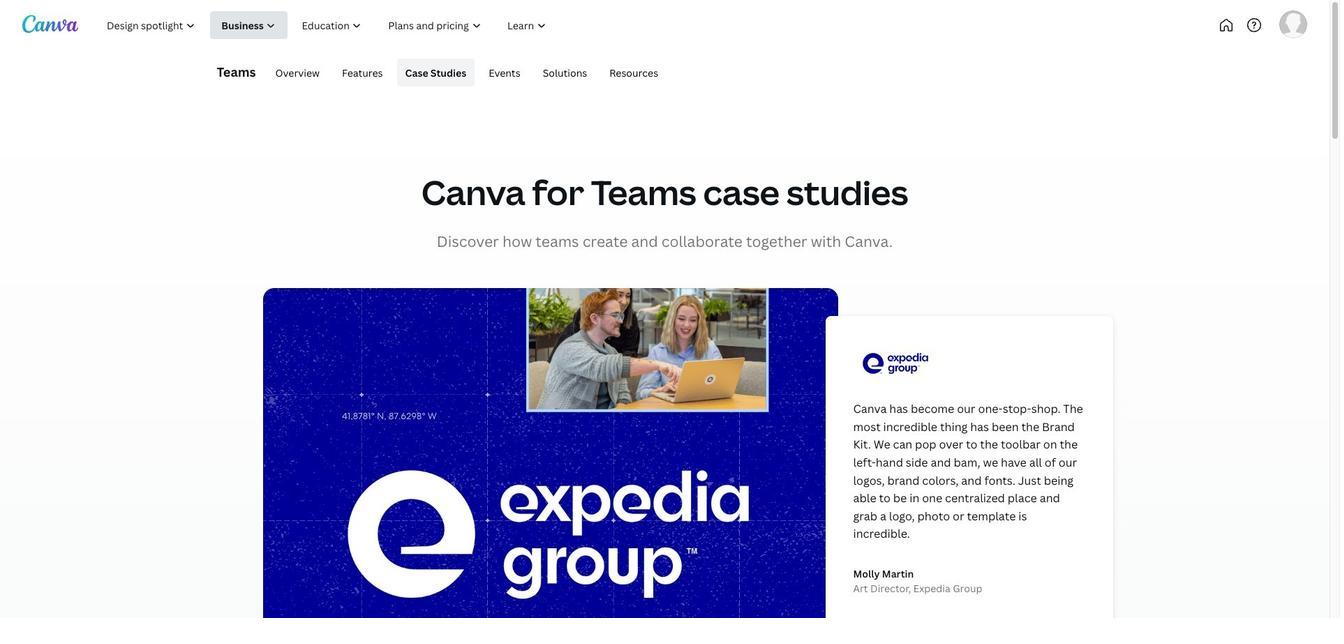Task type: vqa. For each thing, say whether or not it's contained in the screenshot.
top level navigation ELEMENT at top left
yes



Task type: locate. For each thing, give the bounding box(es) containing it.
menu bar
[[261, 59, 667, 87]]

top level navigation element
[[95, 11, 606, 39]]



